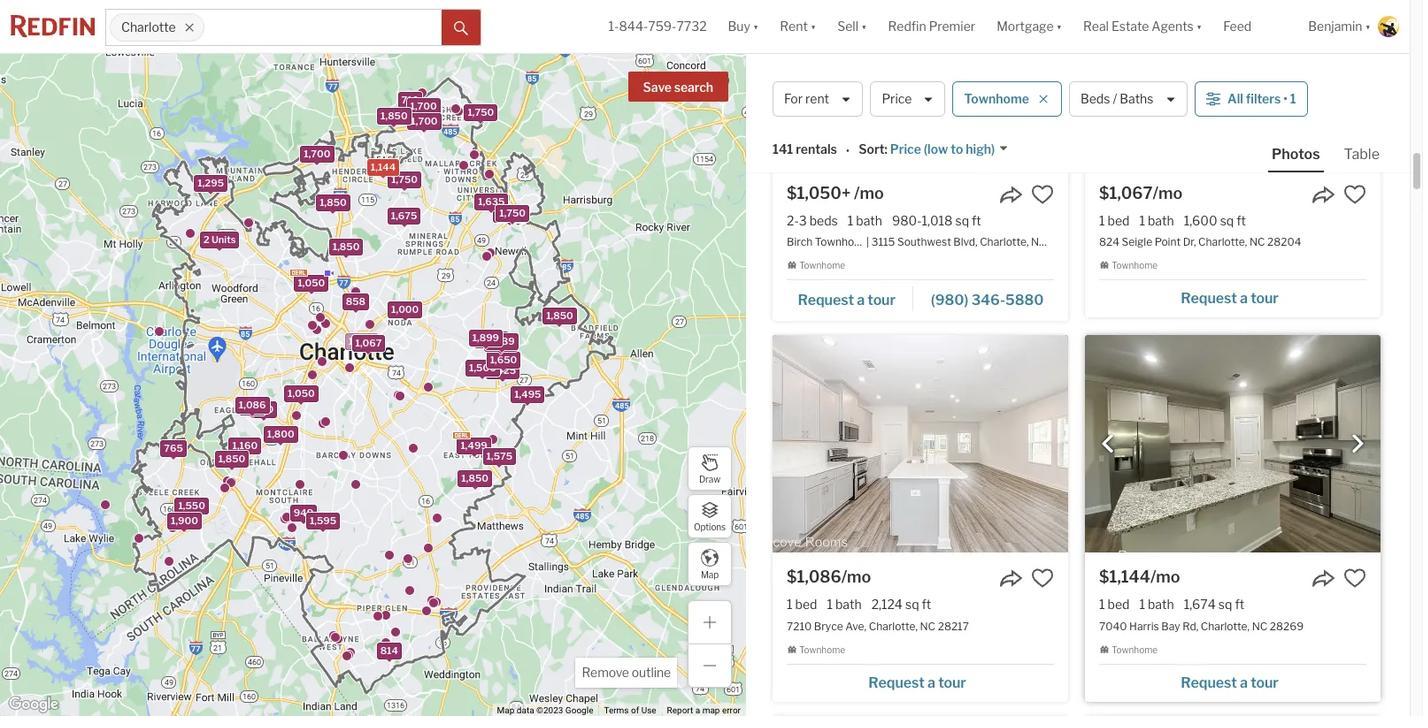 Task type: locate. For each thing, give the bounding box(es) containing it.
bath for $1,086
[[835, 598, 862, 613]]

next button image
[[1349, 436, 1366, 454]]

photo of 7210 bryce ave, charlotte, nc 28217 image
[[773, 336, 1068, 553]]

bed for $1,086
[[795, 598, 817, 613]]

price
[[882, 91, 912, 107], [890, 142, 921, 157]]

(980) 346-5880
[[931, 292, 1044, 309]]

favorite button checkbox
[[1343, 183, 1366, 206], [1031, 567, 1054, 590]]

1,850
[[380, 109, 407, 121], [319, 196, 346, 208], [332, 240, 359, 253], [546, 309, 573, 321], [218, 453, 245, 465], [461, 472, 488, 485]]

bath up the 'point'
[[1148, 213, 1174, 228]]

townhome down birch townhomes
[[799, 260, 845, 271]]

• left sort on the right top of page
[[846, 143, 850, 158]]

• inside 141 rentals •
[[846, 143, 850, 158]]

0 vertical spatial charlotte
[[121, 20, 176, 35]]

bed up 7040
[[1108, 598, 1130, 613]]

bath up ave,
[[835, 598, 862, 613]]

1,700
[[410, 100, 437, 112], [410, 114, 437, 127], [303, 147, 330, 160], [348, 335, 375, 347]]

sq right 1,600
[[1220, 213, 1234, 228]]

1 bed up 824
[[1099, 213, 1130, 228]]

$1,067
[[1099, 184, 1153, 202]]

map inside button
[[701, 569, 719, 580]]

ft up | 3115 southwest blvd, charlotte, nc 28216
[[972, 213, 981, 228]]

• inside all filters • 1 button
[[1283, 91, 1288, 107]]

▾ right agents
[[1196, 19, 1202, 34]]

price inside button
[[890, 142, 921, 157]]

photo of 3115 southwest blvd, charlotte, nc 28216 image
[[773, 0, 1068, 169]]

▾ for buy ▾
[[753, 19, 759, 34]]

townhome for $1,050+ /mo
[[799, 260, 845, 271]]

▾
[[753, 19, 759, 34], [810, 19, 816, 34], [861, 19, 867, 34], [1056, 19, 1062, 34], [1196, 19, 1202, 34], [1365, 19, 1371, 34]]

759-
[[648, 19, 676, 34]]

rentals
[[796, 142, 837, 157]]

/mo up bay
[[1150, 568, 1180, 587]]

ft right 2,124 at right
[[922, 598, 931, 613]]

request a tour button down 7040 harris bay rd, charlotte, nc 28269
[[1099, 669, 1366, 696]]

▾ right buy
[[753, 19, 759, 34]]

1 vertical spatial 1,595
[[309, 515, 336, 527]]

1 horizontal spatial favorite button checkbox
[[1343, 567, 1366, 590]]

bed
[[1108, 213, 1130, 228], [795, 598, 817, 613], [1108, 598, 1130, 613]]

photo of 824 seigle point dr, charlotte, nc 28204 image
[[1085, 0, 1381, 169]]

charlotte, right blvd,
[[980, 235, 1029, 248]]

request a tour button down the 28217
[[787, 669, 1054, 696]]

sq right 1,674
[[1218, 598, 1232, 613]]

request a tour button for $1,086 /mo
[[787, 669, 1054, 696]]

favorite button image for $1,050+ /mo
[[1031, 183, 1054, 206]]

1 vertical spatial map
[[497, 706, 514, 716]]

▾ left user photo
[[1365, 19, 1371, 34]]

2 vertical spatial 1,750
[[499, 206, 525, 219]]

bed up 824
[[1108, 213, 1130, 228]]

favorite button image left the $1,144
[[1031, 567, 1054, 590]]

0 vertical spatial favorite button checkbox
[[1343, 183, 1366, 206]]

1 bath up harris
[[1139, 598, 1174, 613]]

1 ▾ from the left
[[753, 19, 759, 34]]

ft right 1,600
[[1236, 213, 1246, 228]]

5 ▾ from the left
[[1196, 19, 1202, 34]]

0 vertical spatial map
[[701, 569, 719, 580]]

tour down the 28217
[[938, 675, 966, 692]]

southwest
[[897, 235, 951, 248]]

redfin
[[888, 19, 926, 34]]

townhome left remove townhome image
[[964, 91, 1029, 107]]

None search field
[[205, 10, 442, 45]]

2
[[203, 234, 209, 246]]

/mo for $1,086 /mo
[[841, 568, 871, 587]]

photos
[[1272, 146, 1320, 163]]

▾ right mortgage
[[1056, 19, 1062, 34]]

$1,086
[[787, 568, 841, 587]]

map left data
[[497, 706, 514, 716]]

filters
[[1246, 91, 1281, 107]]

favorite button image down table button
[[1343, 183, 1366, 206]]

request down 7210 bryce ave, charlotte, nc 28217
[[868, 675, 925, 692]]

request for $1,067 /mo
[[1181, 290, 1237, 307]]

sq for $1,086 /mo
[[905, 598, 919, 613]]

1,050
[[297, 277, 325, 289], [287, 388, 314, 400]]

bed for $1,144
[[1108, 598, 1130, 613]]

2 ▾ from the left
[[810, 19, 816, 34]]

favorite button image for $1,086 /mo
[[1031, 567, 1054, 590]]

ft right 1,674
[[1235, 598, 1244, 613]]

1 bed up 7040
[[1099, 598, 1130, 613]]

1 horizontal spatial favorite button checkbox
[[1343, 183, 1366, 206]]

draw button
[[688, 447, 732, 491]]

rent ▾ button
[[769, 0, 827, 53]]

baths
[[1120, 91, 1154, 107]]

0 vertical spatial 1,050
[[297, 277, 325, 289]]

request for $1,144 /mo
[[1181, 675, 1237, 692]]

favorite button checkbox for $1,144 /mo
[[1343, 567, 1366, 590]]

beds / baths
[[1080, 91, 1154, 107]]

1 bath up |
[[848, 213, 882, 228]]

request a tour button down 824 seigle point dr, charlotte, nc 28204
[[1099, 284, 1366, 311]]

bryce
[[814, 620, 843, 633]]

1,425
[[489, 364, 516, 376]]

1,799
[[487, 337, 513, 349]]

bath up |
[[856, 213, 882, 228]]

favorite button image for $1,067 /mo
[[1343, 183, 1366, 206]]

tour down the 28269
[[1251, 675, 1279, 692]]

price for price
[[882, 91, 912, 107]]

1,674
[[1184, 598, 1216, 613]]

28216
[[1049, 235, 1081, 248]]

28269
[[1270, 620, 1304, 633]]

charlotte, down 1,600 sq ft
[[1198, 235, 1247, 248]]

high)
[[966, 142, 995, 157]]

townhomes
[[815, 235, 875, 248]]

1 vertical spatial favorite button checkbox
[[1343, 567, 1366, 590]]

1,550
[[178, 500, 205, 512]]

sq for $1,067 /mo
[[1220, 213, 1234, 228]]

bed up 7210
[[795, 598, 817, 613]]

request a tour down 7040 harris bay rd, charlotte, nc 28269
[[1181, 675, 1279, 692]]

0 vertical spatial 1,595
[[490, 353, 516, 365]]

4 ▾ from the left
[[1056, 19, 1062, 34]]

0 vertical spatial 1,750
[[467, 105, 494, 118]]

nc left the 28217
[[920, 620, 935, 633]]

▾ right 'rent' at the top
[[810, 19, 816, 34]]

use
[[641, 706, 656, 716]]

2 units
[[203, 234, 235, 246]]

$1,144 /mo
[[1099, 568, 1180, 587]]

search
[[674, 80, 713, 95]]

nc
[[1031, 235, 1047, 248], [1250, 235, 1265, 248], [920, 620, 935, 633], [1252, 620, 1267, 633]]

buy ▾
[[728, 19, 759, 34]]

6 ▾ from the left
[[1365, 19, 1371, 34]]

1,600 sq ft
[[1184, 213, 1246, 228]]

0 horizontal spatial map
[[497, 706, 514, 716]]

1,800
[[267, 428, 294, 440]]

townhome for $1,086 /mo
[[799, 645, 845, 655]]

remove charlotte image
[[184, 22, 195, 33]]

charlotte, down 1,674 sq ft
[[1201, 620, 1250, 633]]

request a tour button for $1,067 /mo
[[1099, 284, 1366, 311]]

request down 7040 harris bay rd, charlotte, nc 28269
[[1181, 675, 1237, 692]]

bath for $1,050+
[[856, 213, 882, 228]]

/mo up ave,
[[841, 568, 871, 587]]

▾ for benjamin ▾
[[1365, 19, 1371, 34]]

a down 7210 bryce ave, charlotte, nc 28217
[[927, 675, 935, 692]]

favorite button checkbox down table button
[[1343, 183, 1366, 206]]

favorite button checkbox for $1,050+ /mo
[[1031, 183, 1054, 206]]

bath for $1,067
[[1148, 213, 1174, 228]]

google image
[[4, 694, 63, 717]]

1 vertical spatial favorite button checkbox
[[1031, 567, 1054, 590]]

950
[[242, 401, 262, 413]]

nc left 28204
[[1250, 235, 1265, 248]]

townhome down seigle at the top right
[[1112, 260, 1158, 271]]

0 horizontal spatial favorite button checkbox
[[1031, 183, 1054, 206]]

charlotte, for 824 seigle point dr, charlotte, nc 28204
[[1198, 235, 1247, 248]]

• right the filters
[[1283, 91, 1288, 107]]

©2023
[[536, 706, 563, 716]]

0 horizontal spatial •
[[846, 143, 850, 158]]

rd,
[[1182, 620, 1198, 633]]

980-1,018 sq ft
[[892, 213, 981, 228]]

report a map error
[[667, 706, 741, 716]]

2,124
[[871, 598, 903, 613]]

ft for $1,144 /mo
[[1235, 598, 1244, 613]]

1 up townhomes
[[848, 213, 853, 228]]

map region
[[0, 0, 778, 717]]

1 horizontal spatial map
[[701, 569, 719, 580]]

0 vertical spatial favorite button checkbox
[[1031, 183, 1054, 206]]

harris
[[1129, 620, 1159, 633]]

ft for $1,067 /mo
[[1236, 213, 1246, 228]]

a down 7040 harris bay rd, charlotte, nc 28269
[[1240, 675, 1248, 692]]

tour down 28204
[[1251, 290, 1279, 307]]

tour for $1,086 /mo
[[938, 675, 966, 692]]

▾ for mortgage ▾
[[1056, 19, 1062, 34]]

favorite button checkbox
[[1031, 183, 1054, 206], [1343, 567, 1366, 590]]

bath up bay
[[1148, 598, 1174, 613]]

1 bath up ave,
[[827, 598, 862, 613]]

a for $1,067 /mo
[[1240, 290, 1248, 307]]

1,295
[[197, 177, 223, 189]]

nc left the 28269
[[1252, 620, 1267, 633]]

0 vertical spatial •
[[1283, 91, 1288, 107]]

0 horizontal spatial favorite button checkbox
[[1031, 567, 1054, 590]]

sq up blvd,
[[955, 213, 969, 228]]

1 bed
[[1099, 213, 1130, 228], [787, 598, 817, 613], [1099, 598, 1130, 613]]

map
[[701, 569, 719, 580], [497, 706, 514, 716]]

tour for $1,067 /mo
[[1251, 290, 1279, 307]]

3 ▾ from the left
[[861, 19, 867, 34]]

townhome down harris
[[1112, 645, 1158, 655]]

3115
[[871, 235, 895, 248]]

rent
[[805, 91, 829, 107]]

map for map
[[701, 569, 719, 580]]

sq right 2,124 at right
[[905, 598, 919, 613]]

▾ right the sell
[[861, 19, 867, 34]]

favorite button image up 28216
[[1031, 183, 1054, 206]]

949
[[293, 507, 313, 519]]

a down 824 seigle point dr, charlotte, nc 28204
[[1240, 290, 1248, 307]]

blvd,
[[953, 235, 977, 248]]

feed button
[[1213, 0, 1298, 53]]

buy ▾ button
[[728, 0, 759, 53]]

tour
[[1251, 290, 1279, 307], [868, 292, 895, 309], [938, 675, 966, 692], [1251, 675, 1279, 692]]

1,600
[[1184, 213, 1217, 228]]

0 horizontal spatial 1,595
[[309, 515, 336, 527]]

814
[[380, 644, 398, 657]]

real
[[1083, 19, 1109, 34]]

charlotte, for | 3115 southwest blvd, charlotte, nc 28216
[[980, 235, 1029, 248]]

for
[[784, 91, 803, 107]]

favorite button checkbox left the $1,144
[[1031, 567, 1054, 590]]

request a tour down 824 seigle point dr, charlotte, nc 28204
[[1181, 290, 1279, 307]]

ft for $1,086 /mo
[[922, 598, 931, 613]]

1 bed for $1,144 /mo
[[1099, 598, 1130, 613]]

1 right the filters
[[1290, 91, 1296, 107]]

price right :
[[890, 142, 921, 157]]

0 horizontal spatial charlotte
[[121, 20, 176, 35]]

1 vertical spatial •
[[846, 143, 850, 158]]

1 up 824
[[1099, 213, 1105, 228]]

townhome down bryce
[[799, 645, 845, 655]]

save search
[[643, 80, 713, 95]]

1 bed up 7210
[[787, 598, 817, 613]]

price for price (low to high)
[[890, 142, 921, 157]]

1,635
[[478, 195, 504, 207]]

1,750
[[467, 105, 494, 118], [391, 173, 417, 186], [499, 206, 525, 219]]

price inside button
[[882, 91, 912, 107]]

request a tour down the 28217
[[868, 675, 966, 692]]

1,839
[[488, 335, 514, 348]]

favorite button image
[[1343, 567, 1366, 590]]

(980)
[[931, 292, 968, 309]]

favorite button image
[[1031, 183, 1054, 206], [1343, 183, 1366, 206], [1031, 567, 1054, 590]]

1 vertical spatial price
[[890, 142, 921, 157]]

sq
[[955, 213, 969, 228], [1220, 213, 1234, 228], [905, 598, 919, 613], [1218, 598, 1232, 613]]

request down 824 seigle point dr, charlotte, nc 28204
[[1181, 290, 1237, 307]]

benjamin
[[1308, 19, 1362, 34]]

1 vertical spatial charlotte
[[773, 72, 861, 95]]

request a tour for $1,067 /mo
[[1181, 290, 1279, 307]]

1 horizontal spatial charlotte
[[773, 72, 861, 95]]

nc left 28216
[[1031, 235, 1047, 248]]

sell
[[837, 19, 858, 34]]

/mo down sort on the right top of page
[[854, 184, 884, 202]]

1 up harris
[[1139, 598, 1145, 613]]

townhome inside button
[[964, 91, 1029, 107]]

1,900
[[170, 515, 198, 527]]

/mo up the 'point'
[[1153, 184, 1182, 202]]

request
[[1181, 290, 1237, 307], [798, 292, 854, 309], [868, 675, 925, 692], [1181, 675, 1237, 692]]

rent ▾
[[780, 19, 816, 34]]

premier
[[929, 19, 975, 34]]

1 bath up the 'point'
[[1139, 213, 1174, 228]]

favorite button checkbox for $1,086 /mo
[[1031, 567, 1054, 590]]

0 vertical spatial price
[[882, 91, 912, 107]]

user photo image
[[1378, 16, 1399, 37]]

map down options
[[701, 569, 719, 580]]

|
[[866, 235, 869, 248]]

price up :
[[882, 91, 912, 107]]

1 horizontal spatial •
[[1283, 91, 1288, 107]]

request down birch townhomes
[[798, 292, 854, 309]]

0 horizontal spatial 1,750
[[391, 173, 417, 186]]

1 horizontal spatial 1,750
[[467, 105, 494, 118]]



Task type: describe. For each thing, give the bounding box(es) containing it.
remove townhome image
[[1038, 94, 1049, 104]]

point
[[1155, 235, 1181, 248]]

710
[[401, 93, 419, 105]]

options
[[694, 522, 726, 532]]

table
[[1344, 146, 1380, 163]]

previous button image
[[1099, 436, 1117, 454]]

1 up 7040
[[1099, 598, 1105, 613]]

all filters • 1 button
[[1195, 81, 1308, 117]]

all
[[1228, 91, 1243, 107]]

sq for $1,144 /mo
[[1218, 598, 1232, 613]]

1,495
[[514, 388, 541, 400]]

real estate agents ▾ link
[[1083, 0, 1202, 53]]

1 inside button
[[1290, 91, 1296, 107]]

charlotte rentals
[[773, 72, 936, 95]]

bath for $1,144
[[1148, 598, 1174, 613]]

nc for 824 seigle point dr, charlotte, nc 28204
[[1250, 235, 1265, 248]]

townhome for $1,144 /mo
[[1112, 645, 1158, 655]]

map button
[[688, 542, 732, 587]]

charlotte for charlotte
[[121, 20, 176, 35]]

map
[[702, 706, 720, 716]]

1 bed for $1,086 /mo
[[787, 598, 817, 613]]

price button
[[870, 81, 946, 117]]

1,499
[[460, 440, 487, 452]]

report
[[667, 706, 693, 716]]

beds / baths button
[[1069, 81, 1188, 117]]

request a tour down townhomes
[[798, 292, 895, 309]]

nc for | 3115 southwest blvd, charlotte, nc 28216
[[1031, 235, 1047, 248]]

1,067
[[355, 336, 381, 349]]

request a tour button for $1,144 /mo
[[1099, 669, 1366, 696]]

error
[[722, 706, 741, 716]]

a for $1,086 /mo
[[927, 675, 935, 692]]

1-844-759-7732
[[609, 19, 707, 34]]

1 bath for $1,144
[[1139, 598, 1174, 613]]

1 vertical spatial 1,750
[[391, 173, 417, 186]]

1,400
[[477, 333, 505, 346]]

submit search image
[[454, 21, 468, 35]]

$1,086 /mo
[[787, 568, 871, 587]]

a for $1,144 /mo
[[1240, 675, 1248, 692]]

photo of 7040 harris bay rd, charlotte, nc 28269 image
[[1085, 336, 1381, 553]]

dr,
[[1183, 235, 1196, 248]]

request a tour button down townhomes
[[787, 286, 914, 313]]

1 vertical spatial 1,050
[[287, 388, 314, 400]]

for rent
[[784, 91, 829, 107]]

1,675
[[390, 210, 417, 222]]

7210
[[787, 620, 812, 633]]

bay
[[1161, 620, 1180, 633]]

7040
[[1099, 620, 1127, 633]]

charlotte for charlotte rentals
[[773, 72, 861, 95]]

765
[[163, 442, 183, 454]]

$1,050+ /mo
[[787, 184, 884, 202]]

2 horizontal spatial 1,750
[[499, 206, 525, 219]]

mortgage
[[997, 19, 1054, 34]]

1,086
[[238, 399, 265, 411]]

1,450
[[496, 208, 523, 220]]

ave,
[[845, 620, 866, 633]]

1,674 sq ft
[[1184, 598, 1244, 613]]

tour down "3115"
[[868, 292, 895, 309]]

terms
[[604, 706, 629, 716]]

real estate agents ▾ button
[[1073, 0, 1213, 53]]

$1,050+
[[787, 184, 851, 202]]

• for 141 rentals •
[[846, 143, 850, 158]]

sell ▾
[[837, 19, 867, 34]]

request for $1,086 /mo
[[868, 675, 925, 692]]

1 up 7210
[[787, 598, 792, 613]]

request a tour for $1,144 /mo
[[1181, 675, 1279, 692]]

buy ▾ button
[[717, 0, 769, 53]]

price (low to high) button
[[887, 141, 1009, 158]]

birch townhomes
[[787, 235, 875, 248]]

:
[[885, 142, 887, 157]]

/mo for $1,144 /mo
[[1150, 568, 1180, 587]]

858
[[345, 295, 365, 308]]

estate
[[1111, 19, 1149, 34]]

charlotte, for 7040 harris bay rd, charlotte, nc 28269
[[1201, 620, 1250, 633]]

sort
[[859, 142, 885, 157]]

1,500
[[469, 362, 496, 374]]

▾ for sell ▾
[[861, 19, 867, 34]]

a left map at the bottom of page
[[695, 706, 700, 716]]

1,144
[[370, 161, 395, 173]]

townhome for $1,067 /mo
[[1112, 260, 1158, 271]]

$1,144
[[1099, 568, 1150, 587]]

remove outline
[[582, 665, 671, 681]]

• for all filters • 1
[[1283, 91, 1288, 107]]

save search button
[[628, 72, 728, 102]]

760
[[254, 403, 273, 415]]

7040 harris bay rd, charlotte, nc 28269
[[1099, 620, 1304, 633]]

2-3 beds
[[787, 213, 838, 228]]

1 up bryce
[[827, 598, 833, 613]]

mortgage ▾
[[997, 19, 1062, 34]]

1 bath for $1,067
[[1139, 213, 1174, 228]]

1 bath for $1,050+
[[848, 213, 882, 228]]

mortgage ▾ button
[[997, 0, 1062, 53]]

birch
[[787, 235, 813, 248]]

824
[[1099, 235, 1119, 248]]

1,160
[[232, 439, 257, 451]]

1,575
[[486, 450, 512, 463]]

rent
[[780, 19, 808, 34]]

units
[[211, 234, 235, 246]]

real estate agents ▾
[[1083, 19, 1202, 34]]

request a tour for $1,086 /mo
[[868, 675, 966, 692]]

/mo for $1,067 /mo
[[1153, 184, 1182, 202]]

mortgage ▾ button
[[986, 0, 1073, 53]]

map data ©2023 google
[[497, 706, 593, 716]]

▾ for rent ▾
[[810, 19, 816, 34]]

1 bath for $1,086
[[827, 598, 862, 613]]

all filters • 1
[[1228, 91, 1296, 107]]

/mo for $1,050+ /mo
[[854, 184, 884, 202]]

1 up seigle at the top right
[[1139, 213, 1145, 228]]

1,000
[[391, 303, 418, 316]]

terms of use link
[[604, 706, 656, 716]]

of
[[631, 706, 639, 716]]

$1,067 /mo
[[1099, 184, 1182, 202]]

/
[[1113, 91, 1117, 107]]

1,699
[[411, 100, 438, 113]]

| 3115 southwest blvd, charlotte, nc 28216
[[866, 235, 1081, 248]]

beds
[[1080, 91, 1110, 107]]

141
[[773, 142, 793, 157]]

map for map data ©2023 google
[[497, 706, 514, 716]]

for rent button
[[773, 81, 863, 117]]

sell ▾ button
[[837, 0, 867, 53]]

3
[[799, 213, 807, 228]]

charlotte, down 2,124 at right
[[869, 620, 918, 633]]

844-
[[619, 19, 648, 34]]

1 bed for $1,067 /mo
[[1099, 213, 1130, 228]]

tour for $1,144 /mo
[[1251, 675, 1279, 692]]

1,599
[[411, 115, 437, 127]]

bed for $1,067
[[1108, 213, 1130, 228]]

a down townhomes
[[857, 292, 865, 309]]

980-
[[892, 213, 922, 228]]

346-
[[971, 292, 1005, 309]]

price (low to high)
[[890, 142, 995, 157]]

2-
[[787, 213, 799, 228]]

(low
[[924, 142, 948, 157]]

nc for 7040 harris bay rd, charlotte, nc 28269
[[1252, 620, 1267, 633]]

1 horizontal spatial 1,595
[[490, 353, 516, 365]]

favorite button checkbox for $1,067 /mo
[[1343, 183, 1366, 206]]



Task type: vqa. For each thing, say whether or not it's contained in the screenshot.
1st 99+
no



